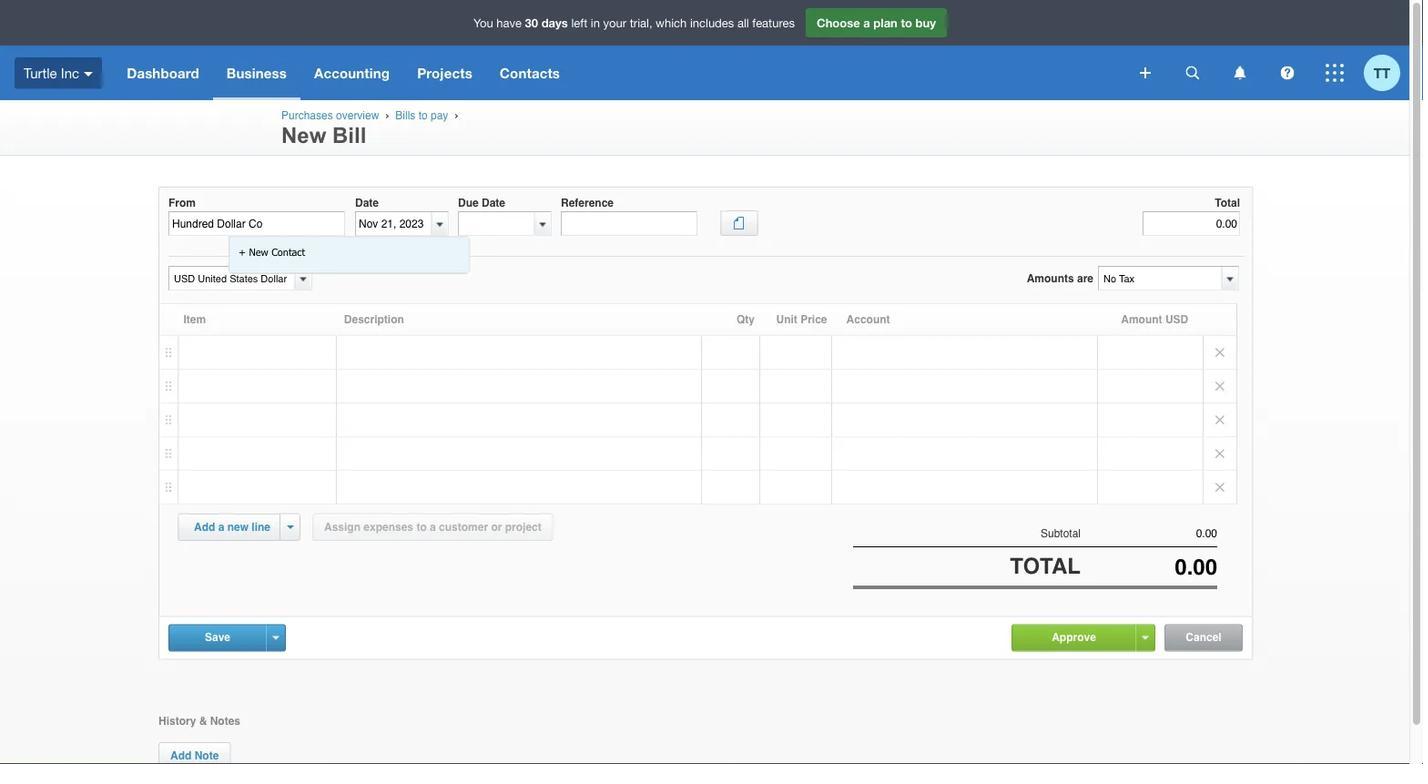 Task type: vqa. For each thing, say whether or not it's contained in the screenshot.
Transactions
no



Task type: locate. For each thing, give the bounding box(es) containing it.
2 vertical spatial to
[[417, 520, 427, 533]]

Date text field
[[356, 212, 432, 235]]

›
[[385, 109, 389, 122], [455, 109, 459, 122]]

date up due date text field at the top left
[[482, 196, 505, 209]]

account
[[847, 313, 890, 326]]

contacts button
[[486, 46, 574, 100]]

to left buy
[[901, 15, 912, 30]]

0 horizontal spatial ›
[[385, 109, 389, 122]]

0 horizontal spatial date
[[355, 196, 379, 209]]

1 horizontal spatial date
[[482, 196, 505, 209]]

new inside purchases overview › bills to pay › new bill
[[281, 123, 326, 148]]

1 vertical spatial to
[[419, 109, 428, 122]]

0 horizontal spatial svg image
[[84, 72, 93, 76]]

a left customer
[[430, 520, 436, 533]]

a inside banner
[[864, 15, 870, 30]]

2 horizontal spatial svg image
[[1234, 66, 1246, 80]]

2 vertical spatial delete line item image
[[1204, 437, 1237, 470]]

svg image
[[1326, 64, 1344, 82], [1281, 66, 1295, 80], [84, 72, 93, 76]]

add for add note
[[170, 749, 192, 762]]

Due Date text field
[[459, 212, 535, 235]]

projects
[[417, 65, 473, 81]]

a for to
[[864, 15, 870, 30]]

to
[[901, 15, 912, 30], [419, 109, 428, 122], [417, 520, 427, 533]]

tt
[[1374, 65, 1391, 81]]

0 vertical spatial delete line item image
[[1204, 370, 1237, 403]]

to left pay
[[419, 109, 428, 122]]

add a new line link
[[183, 515, 281, 540]]

amounts
[[1027, 272, 1074, 285]]

add left new
[[194, 521, 215, 534]]

1 horizontal spatial ›
[[455, 109, 459, 122]]

features
[[752, 15, 795, 30]]

1 vertical spatial new
[[249, 246, 268, 258]]

dashboard
[[127, 65, 199, 81]]

1 vertical spatial delete line item image
[[1204, 471, 1237, 504]]

None text field
[[168, 211, 345, 236], [169, 267, 292, 290], [1099, 267, 1221, 290], [168, 211, 345, 236], [169, 267, 292, 290], [1099, 267, 1221, 290]]

1 horizontal spatial add
[[194, 521, 215, 534]]

0 vertical spatial delete line item image
[[1204, 336, 1237, 369]]

bills
[[396, 109, 416, 122]]

0 vertical spatial add
[[194, 521, 215, 534]]

item
[[183, 313, 206, 326]]

new down purchases
[[281, 123, 326, 148]]

0 horizontal spatial a
[[218, 521, 224, 534]]

0 vertical spatial to
[[901, 15, 912, 30]]

more approve options... image
[[1142, 636, 1149, 640]]

you have 30 days left in your trial, which includes all features
[[474, 15, 795, 30]]

notes
[[210, 715, 240, 727]]

1 vertical spatial add
[[170, 749, 192, 762]]

to inside purchases overview › bills to pay › new bill
[[419, 109, 428, 122]]

bill
[[332, 123, 366, 148]]

navigation containing dashboard
[[113, 46, 1127, 100]]

trial,
[[630, 15, 653, 30]]

1 horizontal spatial new
[[281, 123, 326, 148]]

date up date text box
[[355, 196, 379, 209]]

svg image
[[1186, 66, 1200, 80], [1234, 66, 1246, 80], [1140, 67, 1151, 78]]

which
[[656, 15, 687, 30]]

new right +
[[249, 246, 268, 258]]

2 horizontal spatial a
[[864, 15, 870, 30]]

to right expenses
[[417, 520, 427, 533]]

add left note
[[170, 749, 192, 762]]

due
[[458, 196, 479, 209]]

2 horizontal spatial svg image
[[1326, 64, 1344, 82]]

+
[[239, 246, 246, 258]]

navigation
[[113, 46, 1127, 100]]

cancel
[[1186, 631, 1222, 644]]

more save options... image
[[273, 636, 279, 640]]

add
[[194, 521, 215, 534], [170, 749, 192, 762]]

history & notes
[[158, 715, 240, 727]]

all
[[738, 15, 749, 30]]

or
[[491, 520, 502, 533]]

delete line item image
[[1204, 370, 1237, 403], [1204, 403, 1237, 436], [1204, 437, 1237, 470]]

svg image inside 'turtle inc' popup button
[[84, 72, 93, 76]]

overview
[[336, 109, 379, 122]]

history
[[158, 715, 196, 727]]

price
[[801, 313, 827, 326]]

from
[[168, 196, 196, 209]]

business
[[227, 65, 287, 81]]

save link
[[169, 625, 266, 650]]

None text field
[[1081, 527, 1218, 540], [1081, 555, 1218, 580], [1081, 527, 1218, 540], [1081, 555, 1218, 580]]

amounts are
[[1027, 272, 1094, 285]]

Reference text field
[[561, 211, 698, 236]]

date
[[355, 196, 379, 209], [482, 196, 505, 209]]

contact
[[272, 246, 305, 258]]

days
[[542, 15, 568, 30]]

› left the bills
[[385, 109, 389, 122]]

0 vertical spatial new
[[281, 123, 326, 148]]

purchases
[[281, 109, 333, 122]]

buy
[[916, 15, 936, 30]]

a
[[864, 15, 870, 30], [430, 520, 436, 533], [218, 521, 224, 534]]

1 vertical spatial delete line item image
[[1204, 403, 1237, 436]]

1 delete line item image from the top
[[1204, 336, 1237, 369]]

› right pay
[[455, 109, 459, 122]]

1 horizontal spatial svg image
[[1281, 66, 1295, 80]]

bills to pay link
[[396, 109, 448, 122]]

new
[[281, 123, 326, 148], [249, 246, 268, 258]]

delete line item image
[[1204, 336, 1237, 369], [1204, 471, 1237, 504]]

approve link
[[1013, 625, 1136, 650]]

project
[[505, 520, 542, 533]]

a left new
[[218, 521, 224, 534]]

Total text field
[[1143, 211, 1240, 236]]

banner
[[0, 0, 1410, 100]]

0 horizontal spatial add
[[170, 749, 192, 762]]

purchases overview link
[[281, 109, 379, 122]]

business button
[[213, 46, 301, 100]]

2 date from the left
[[482, 196, 505, 209]]

have
[[497, 15, 522, 30]]

assign expenses to a customer or project
[[324, 520, 542, 533]]

a left plan
[[864, 15, 870, 30]]



Task type: describe. For each thing, give the bounding box(es) containing it.
inc
[[61, 65, 79, 81]]

amount usd
[[1121, 313, 1189, 326]]

approve
[[1052, 631, 1096, 644]]

total
[[1215, 196, 1240, 209]]

+ new contact
[[239, 246, 305, 258]]

3 delete line item image from the top
[[1204, 437, 1237, 470]]

2 delete line item image from the top
[[1204, 471, 1237, 504]]

0 horizontal spatial new
[[249, 246, 268, 258]]

assign expenses to a customer or project link
[[312, 514, 553, 541]]

tt button
[[1364, 46, 1410, 100]]

expenses
[[364, 520, 414, 533]]

1 horizontal spatial svg image
[[1186, 66, 1200, 80]]

description
[[344, 313, 404, 326]]

cancel button
[[1166, 625, 1242, 651]]

accounting button
[[301, 46, 404, 100]]

line
[[252, 521, 270, 534]]

subtotal
[[1041, 527, 1081, 540]]

assign
[[324, 520, 361, 533]]

1 horizontal spatial a
[[430, 520, 436, 533]]

add a new line
[[194, 521, 270, 534]]

in
[[591, 15, 600, 30]]

to inside banner
[[901, 15, 912, 30]]

add note link
[[158, 742, 231, 764]]

more add line options... image
[[287, 525, 294, 529]]

unit
[[776, 313, 798, 326]]

turtle inc button
[[0, 46, 113, 100]]

2 › from the left
[[455, 109, 459, 122]]

plan
[[874, 15, 898, 30]]

purchases overview › bills to pay › new bill
[[281, 109, 462, 148]]

your
[[603, 15, 627, 30]]

save
[[205, 631, 230, 644]]

dashboard link
[[113, 46, 213, 100]]

0 horizontal spatial svg image
[[1140, 67, 1151, 78]]

due date
[[458, 196, 505, 209]]

are
[[1077, 272, 1094, 285]]

pay
[[431, 109, 448, 122]]

30
[[525, 15, 538, 30]]

add note
[[170, 749, 219, 762]]

2 delete line item image from the top
[[1204, 403, 1237, 436]]

choose a plan to buy
[[817, 15, 936, 30]]

qty
[[737, 313, 755, 326]]

new
[[227, 521, 249, 534]]

unit price
[[776, 313, 827, 326]]

left
[[571, 15, 588, 30]]

add for add a new line
[[194, 521, 215, 534]]

usd
[[1166, 313, 1189, 326]]

accounting
[[314, 65, 390, 81]]

1 date from the left
[[355, 196, 379, 209]]

note
[[195, 749, 219, 762]]

total
[[1010, 554, 1081, 579]]

a for line
[[218, 521, 224, 534]]

turtle inc
[[24, 65, 79, 81]]

choose
[[817, 15, 860, 30]]

customer
[[439, 520, 488, 533]]

turtle
[[24, 65, 57, 81]]

amount
[[1121, 313, 1163, 326]]

&
[[199, 715, 207, 727]]

1 › from the left
[[385, 109, 389, 122]]

1 delete line item image from the top
[[1204, 370, 1237, 403]]

navigation inside banner
[[113, 46, 1127, 100]]

reference
[[561, 196, 614, 209]]

banner containing dashboard
[[0, 0, 1410, 100]]

projects button
[[404, 46, 486, 100]]

includes
[[690, 15, 734, 30]]

you
[[474, 15, 493, 30]]

contacts
[[500, 65, 560, 81]]



